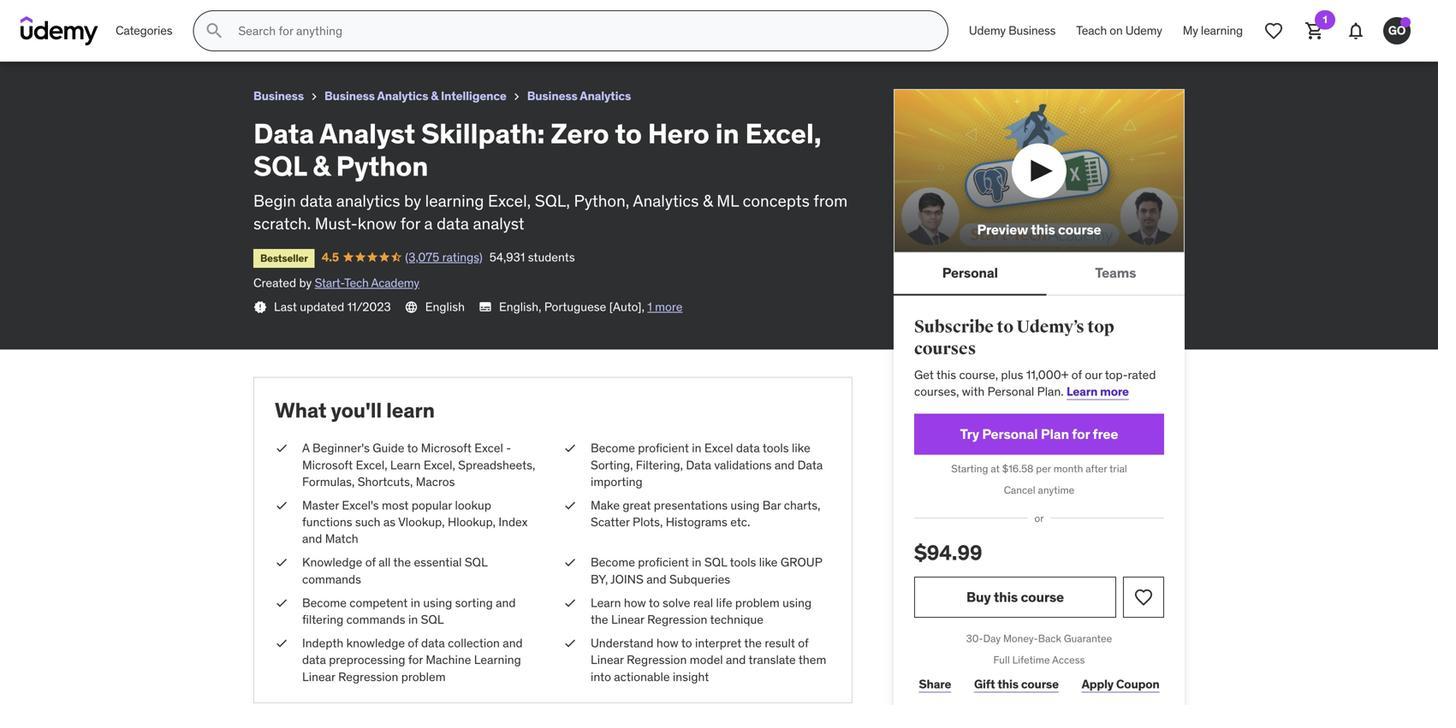 Task type: describe. For each thing, give the bounding box(es) containing it.
data inside the data analyst skillpath: zero to hero in excel, sql & python begin data analytics by learning excel, sql, python, analytics & ml concepts from scratch. must-know for a data analyst
[[253, 116, 314, 151]]

starting at $16.58 per month after trial cancel anytime
[[952, 463, 1128, 497]]

1 horizontal spatial 4.5
[[322, 249, 339, 265]]

1 horizontal spatial (3,075
[[405, 249, 440, 265]]

and inside master excel's most popular lookup functions such as vlookup, hlookup, index and match
[[302, 531, 322, 547]]

start-tech academy link
[[315, 275, 420, 291]]

vlookup,
[[398, 515, 445, 530]]

in up indepth knowledge of data collection and data preprocessing for machine learning linear regression problem
[[408, 612, 418, 628]]

scatter
[[591, 515, 630, 530]]

buy this course
[[967, 589, 1064, 606]]

proficient for data
[[638, 441, 689, 456]]

0 vertical spatial ratings)
[[156, 30, 197, 45]]

become for commands
[[302, 596, 347, 611]]

by inside the data analyst skillpath: zero to hero in excel, sql & python begin data analytics by learning excel, sql, python, analytics & ml concepts from scratch. must-know for a data analyst
[[404, 191, 421, 211]]

learn for learn how to solve real life problem using the linear regression technique
[[591, 596, 621, 611]]

business for business analytics
[[527, 88, 578, 104]]

xsmall image for become competent in using sorting and filtering commands in sql
[[275, 595, 289, 612]]

0 horizontal spatial (3,075 ratings)
[[119, 30, 197, 45]]

regression inside indepth knowledge of data collection and data preprocessing for machine learning linear regression problem
[[338, 669, 399, 685]]

data down the indepth
[[302, 653, 326, 668]]

0 vertical spatial microsoft
[[421, 441, 472, 456]]

become competent in using sorting and filtering commands in sql
[[302, 596, 516, 628]]

for inside the data analyst skillpath: zero to hero in excel, sql & python begin data analytics by learning excel, sql, python, analytics & ml concepts from scratch. must-know for a data analyst
[[401, 213, 420, 234]]

sql inside become competent in using sorting and filtering commands in sql
[[421, 612, 444, 628]]

anytime
[[1038, 484, 1075, 497]]

data analyst skillpath: zero to hero in excel, sql & python
[[14, 7, 393, 25]]

of inside understand how to interpret the result of linear regression model and translate them into actionable insight
[[798, 636, 809, 651]]

created by start-tech academy
[[253, 275, 420, 291]]

sorting
[[455, 596, 493, 611]]

shortcuts,
[[358, 474, 413, 490]]

try personal plan for free
[[961, 426, 1119, 443]]

know
[[358, 213, 397, 234]]

all
[[379, 555, 391, 571]]

analyst for data analyst skillpath: zero to hero in excel, sql & python
[[47, 7, 96, 25]]

submit search image
[[204, 21, 225, 41]]

analytics
[[336, 191, 400, 211]]

sql inside the data analyst skillpath: zero to hero in excel, sql & python begin data analytics by learning excel, sql, python, analytics & ml concepts from scratch. must-know for a data analyst
[[253, 149, 307, 183]]

become for by,
[[591, 555, 635, 571]]

hero for data analyst skillpath: zero to hero in excel, sql & python begin data analytics by learning excel, sql, python, analytics & ml concepts from scratch. must-know for a data analyst
[[648, 116, 710, 151]]

like inside become proficient in sql tools like group by, joins and subqueries
[[759, 555, 778, 571]]

knowledge of all the essential sql commands
[[302, 555, 488, 587]]

machine
[[426, 653, 471, 668]]

how for understand
[[657, 636, 679, 651]]

get
[[915, 367, 934, 383]]

after
[[1086, 463, 1108, 476]]

30-day money-back guarantee full lifetime access
[[967, 633, 1113, 667]]

course for gift this course
[[1021, 677, 1059, 692]]

preview
[[978, 221, 1029, 239]]

0 vertical spatial 54,931
[[204, 30, 239, 45]]

joins
[[611, 572, 644, 587]]

plan
[[1041, 426, 1070, 443]]

learning inside the data analyst skillpath: zero to hero in excel, sql & python begin data analytics by learning excel, sql, python, analytics & ml concepts from scratch. must-know for a data analyst
[[425, 191, 484, 211]]

analytics for business analytics & intelligence
[[377, 88, 428, 104]]

subqueries
[[670, 572, 731, 587]]

try personal plan for free link
[[915, 414, 1165, 455]]

real
[[693, 596, 713, 611]]

this for buy
[[994, 589, 1018, 606]]

master excel's most popular lookup functions such as vlookup, hlookup, index and match
[[302, 498, 528, 547]]

the inside understand how to interpret the result of linear regression model and translate them into actionable insight
[[745, 636, 762, 651]]

excel, up analyst
[[488, 191, 531, 211]]

charts,
[[784, 498, 821, 513]]

etc.
[[731, 515, 750, 530]]

personal button
[[894, 253, 1047, 294]]

bar
[[763, 498, 781, 513]]

top-
[[1105, 367, 1128, 383]]

subscribe
[[915, 317, 994, 338]]

xsmall image for understand how to interpret the result of linear regression model and translate them into actionable insight
[[563, 636, 577, 652]]

technique
[[710, 612, 764, 628]]

data analyst skillpath: zero to hero in excel, sql & python begin data analytics by learning excel, sql, python, analytics & ml concepts from scratch. must-know for a data analyst
[[253, 116, 848, 234]]

like inside become proficient in excel data tools like sorting, filtering, data validations and data importing
[[792, 441, 811, 456]]

0 horizontal spatial 1
[[648, 299, 652, 315]]

and inside become competent in using sorting and filtering commands in sql
[[496, 596, 516, 611]]

index
[[499, 515, 528, 530]]

macros
[[416, 474, 455, 490]]

personal inside button
[[943, 264, 998, 282]]

1 more button
[[648, 299, 683, 315]]

access
[[1053, 654, 1085, 667]]

1 vertical spatial wishlist image
[[1134, 588, 1154, 608]]

competent
[[350, 596, 408, 611]]

1 horizontal spatial wishlist image
[[1264, 21, 1285, 41]]

notifications image
[[1346, 21, 1367, 41]]

courses,
[[915, 384, 959, 400]]

course for preview this course
[[1058, 221, 1102, 239]]

functions
[[302, 515, 352, 530]]

what
[[275, 398, 327, 423]]

0 horizontal spatial bestseller
[[21, 32, 68, 45]]

and inside become proficient in excel data tools like sorting, filtering, data validations and data importing
[[775, 458, 795, 473]]

in inside the data analyst skillpath: zero to hero in excel, sql & python begin data analytics by learning excel, sql, python, analytics & ml concepts from scratch. must-know for a data analyst
[[716, 116, 740, 151]]

1 vertical spatial (3,075 ratings)
[[405, 249, 483, 265]]

sql inside the knowledge of all the essential sql commands
[[465, 555, 488, 571]]

go
[[1389, 23, 1406, 38]]

of inside the knowledge of all the essential sql commands
[[365, 555, 376, 571]]

them
[[799, 653, 827, 668]]

this for get
[[937, 367, 957, 383]]

1 vertical spatial 54,931 students
[[490, 249, 575, 265]]

learn for learn more
[[1067, 384, 1098, 400]]

analytics for business analytics
[[580, 88, 631, 104]]

using inside learn how to solve real life problem using the linear regression technique
[[783, 596, 812, 611]]

teams button
[[1047, 253, 1185, 294]]

analytics inside the data analyst skillpath: zero to hero in excel, sql & python begin data analytics by learning excel, sql, python, analytics & ml concepts from scratch. must-know for a data analyst
[[633, 191, 699, 211]]

ml
[[717, 191, 739, 211]]

tools inside become proficient in sql tools like group by, joins and subqueries
[[730, 555, 756, 571]]

0 vertical spatial 4.5
[[82, 30, 99, 45]]

last updated 11/2023
[[274, 299, 391, 315]]

learning inside my learning link
[[1201, 23, 1243, 38]]

zero for data analyst skillpath: zero to hero in excel, sql & python begin data analytics by learning excel, sql, python, analytics & ml concepts from scratch. must-know for a data analyst
[[551, 116, 609, 151]]

tech
[[344, 275, 369, 291]]

regression inside understand how to interpret the result of linear regression model and translate them into actionable insight
[[627, 653, 687, 668]]

you have alerts image
[[1401, 17, 1411, 27]]

sorting,
[[591, 458, 633, 473]]

learn how to solve real life problem using the linear regression technique
[[591, 596, 812, 628]]

0 vertical spatial 54,931 students
[[204, 30, 289, 45]]

my learning
[[1183, 23, 1243, 38]]

actionable
[[614, 669, 670, 685]]

2 udemy from the left
[[1126, 23, 1163, 38]]

with
[[962, 384, 985, 400]]

how for learn
[[624, 596, 646, 611]]

most
[[382, 498, 409, 513]]

what you'll learn
[[275, 398, 435, 423]]

go link
[[1377, 10, 1418, 51]]

become proficient in sql tools like group by, joins and subqueries
[[591, 555, 822, 587]]

1 vertical spatial students
[[528, 249, 575, 265]]

in right 'competent'
[[411, 596, 420, 611]]

1 vertical spatial by
[[299, 275, 312, 291]]

analyst for data analyst skillpath: zero to hero in excel, sql & python begin data analytics by learning excel, sql, python, analytics & ml concepts from scratch. must-know for a data analyst
[[320, 116, 415, 151]]

udemy's
[[1017, 317, 1085, 338]]

in right submit search image
[[248, 7, 260, 25]]

zero for data analyst skillpath: zero to hero in excel, sql & python
[[164, 7, 194, 25]]

excel inside a beginner's guide to microsoft excel - microsoft excel, learn excel, spreadsheets, formulas, shortcuts, macros
[[475, 441, 503, 456]]

coupon
[[1117, 677, 1160, 692]]

knowledge
[[302, 555, 363, 571]]

1 vertical spatial bestseller
[[260, 252, 308, 265]]

filtering,
[[636, 458, 683, 473]]

result
[[765, 636, 795, 651]]

30-
[[967, 633, 984, 646]]

data right a
[[437, 213, 469, 234]]

try
[[961, 426, 980, 443]]

sql inside become proficient in sql tools like group by, joins and subqueries
[[705, 555, 727, 571]]

a beginner's guide to microsoft excel - microsoft excel, learn excel, spreadsheets, formulas, shortcuts, macros
[[302, 441, 535, 490]]

using for sql
[[423, 596, 452, 611]]

lookup
[[455, 498, 491, 513]]

python,
[[574, 191, 630, 211]]

problem inside indepth knowledge of data collection and data preprocessing for machine learning linear regression problem
[[401, 669, 446, 685]]

month
[[1054, 463, 1084, 476]]

-
[[506, 441, 511, 456]]

python for data analyst skillpath: zero to hero in excel, sql & python
[[347, 7, 393, 25]]

guarantee
[[1064, 633, 1113, 646]]

xsmall image for last updated 11/2023
[[253, 300, 267, 314]]

free
[[1093, 426, 1119, 443]]

personal inside 'link'
[[983, 426, 1038, 443]]

teach
[[1077, 23, 1107, 38]]

and inside understand how to interpret the result of linear regression model and translate them into actionable insight
[[726, 653, 746, 668]]

to inside learn how to solve real life problem using the linear regression technique
[[649, 596, 660, 611]]

1 udemy from the left
[[969, 23, 1006, 38]]

this for preview
[[1031, 221, 1056, 239]]

excel, up shortcuts,
[[356, 458, 388, 473]]

business for the business link
[[253, 88, 304, 104]]

indepth
[[302, 636, 344, 651]]

preview this course
[[978, 221, 1102, 239]]

and inside become proficient in sql tools like group by, joins and subqueries
[[647, 572, 667, 587]]

preprocessing
[[329, 653, 406, 668]]

solve
[[663, 596, 691, 611]]

to right categories
[[197, 7, 211, 25]]

0 horizontal spatial microsoft
[[302, 458, 353, 473]]

udemy business
[[969, 23, 1056, 38]]

1 link
[[1295, 10, 1336, 51]]

make
[[591, 498, 620, 513]]

course,
[[959, 367, 999, 383]]

per
[[1036, 463, 1051, 476]]

to inside the data analyst skillpath: zero to hero in excel, sql & python begin data analytics by learning excel, sql, python, analytics & ml concepts from scratch. must-know for a data analyst
[[615, 116, 642, 151]]

closed captions image
[[479, 300, 492, 314]]

python for data analyst skillpath: zero to hero in excel, sql & python begin data analytics by learning excel, sql, python, analytics & ml concepts from scratch. must-know for a data analyst
[[336, 149, 428, 183]]

skillpath: for data analyst skillpath: zero to hero in excel, sql & python begin data analytics by learning excel, sql, python, analytics & ml concepts from scratch. must-know for a data analyst
[[421, 116, 545, 151]]

for inside 'link'
[[1072, 426, 1090, 443]]



Task type: vqa. For each thing, say whether or not it's contained in the screenshot.
rightmost ratings)
yes



Task type: locate. For each thing, give the bounding box(es) containing it.
2 horizontal spatial learn
[[1067, 384, 1098, 400]]

learn down by,
[[591, 596, 621, 611]]

0 horizontal spatial excel
[[475, 441, 503, 456]]

54,931 down analyst
[[490, 249, 525, 265]]

0 horizontal spatial ratings)
[[156, 30, 197, 45]]

learn down our
[[1067, 384, 1098, 400]]

how inside learn how to solve real life problem using the linear regression technique
[[624, 596, 646, 611]]

by
[[404, 191, 421, 211], [299, 275, 312, 291]]

zero inside the data analyst skillpath: zero to hero in excel, sql & python begin data analytics by learning excel, sql, python, analytics & ml concepts from scratch. must-know for a data analyst
[[551, 116, 609, 151]]

1 right ,
[[648, 299, 652, 315]]

for inside indepth knowledge of data collection and data preprocessing for machine learning linear regression problem
[[408, 653, 423, 668]]

using inside make great presentations using bar charts, scatter plots, histograms etc.
[[731, 498, 760, 513]]

money-
[[1004, 633, 1039, 646]]

and down interpret
[[726, 653, 746, 668]]

using inside become competent in using sorting and filtering commands in sql
[[423, 596, 452, 611]]

skillpath: right the udemy 'image' at the top
[[99, 7, 161, 25]]

(3,075 ratings) down data analyst skillpath: zero to hero in excel, sql & python
[[119, 30, 197, 45]]

xsmall image
[[307, 90, 321, 104], [563, 440, 577, 457], [563, 497, 577, 514], [275, 555, 289, 571], [275, 595, 289, 612]]

intelligence
[[441, 88, 507, 104]]

to
[[197, 7, 211, 25], [615, 116, 642, 151], [997, 317, 1014, 338], [407, 441, 418, 456], [649, 596, 660, 611], [682, 636, 692, 651]]

by right the analytics
[[404, 191, 421, 211]]

commands down knowledge
[[302, 572, 361, 587]]

analytics down search for anything text box
[[580, 88, 631, 104]]

using down group
[[783, 596, 812, 611]]

skillpath: inside the data analyst skillpath: zero to hero in excel, sql & python begin data analytics by learning excel, sql, python, analytics & ml concepts from scratch. must-know for a data analyst
[[421, 116, 545, 151]]

match
[[325, 531, 359, 547]]

become inside become proficient in sql tools like group by, joins and subqueries
[[591, 555, 635, 571]]

tab list containing personal
[[894, 253, 1185, 296]]

tools
[[763, 441, 789, 456], [730, 555, 756, 571]]

of inside indepth knowledge of data collection and data preprocessing for machine learning linear regression problem
[[408, 636, 418, 651]]

regression up actionable on the bottom of page
[[627, 653, 687, 668]]

excel inside become proficient in excel data tools like sorting, filtering, data validations and data importing
[[705, 441, 733, 456]]

xsmall image for become proficient in sql tools like group by, joins and subqueries
[[563, 555, 577, 571]]

1 horizontal spatial problem
[[736, 596, 780, 611]]

make great presentations using bar charts, scatter plots, histograms etc.
[[591, 498, 821, 530]]

python
[[347, 7, 393, 25], [336, 149, 428, 183]]

xsmall image for indepth knowledge of data collection and data preprocessing for machine learning linear regression problem
[[275, 636, 289, 652]]

proficient up "filtering,"
[[638, 441, 689, 456]]

courses
[[915, 339, 976, 360]]

such
[[355, 515, 381, 530]]

proficient up subqueries
[[638, 555, 689, 571]]

1 vertical spatial (3,075
[[405, 249, 440, 265]]

of up 'them'
[[798, 636, 809, 651]]

formulas,
[[302, 474, 355, 490]]

0 vertical spatial how
[[624, 596, 646, 611]]

tools up validations
[[763, 441, 789, 456]]

skillpath: down the intelligence
[[421, 116, 545, 151]]

1
[[1323, 13, 1328, 26], [648, 299, 652, 315]]

1 horizontal spatial learn
[[591, 596, 621, 611]]

zero down business analytics link
[[551, 116, 609, 151]]

to left udemy's
[[997, 317, 1014, 338]]

popular
[[412, 498, 452, 513]]

lifetime
[[1013, 654, 1050, 667]]

using up etc.
[[731, 498, 760, 513]]

microsoft up macros
[[421, 441, 472, 456]]

0 horizontal spatial using
[[423, 596, 452, 611]]

how down joins
[[624, 596, 646, 611]]

54,931 down data analyst skillpath: zero to hero in excel, sql & python
[[204, 30, 239, 45]]

business analytics & intelligence link
[[325, 86, 507, 107]]

this right buy
[[994, 589, 1018, 606]]

1 horizontal spatial the
[[591, 612, 609, 628]]

1 horizontal spatial analyst
[[320, 116, 415, 151]]

1 horizontal spatial like
[[792, 441, 811, 456]]

0 horizontal spatial tools
[[730, 555, 756, 571]]

1 horizontal spatial learning
[[1201, 23, 1243, 38]]

day
[[984, 633, 1001, 646]]

regression
[[647, 612, 708, 628], [627, 653, 687, 668], [338, 669, 399, 685]]

1 horizontal spatial 54,931 students
[[490, 249, 575, 265]]

course down lifetime
[[1021, 677, 1059, 692]]

begin
[[253, 191, 296, 211]]

analytics left the intelligence
[[377, 88, 428, 104]]

course inside buy this course button
[[1021, 589, 1064, 606]]

2 vertical spatial learn
[[591, 596, 621, 611]]

teach on udemy link
[[1066, 10, 1173, 51]]

tab list
[[894, 253, 1185, 296]]

0 vertical spatial (3,075
[[119, 30, 153, 45]]

hlookup,
[[448, 515, 496, 530]]

excel, up the concepts
[[745, 116, 822, 151]]

0 vertical spatial analyst
[[47, 7, 96, 25]]

proficient inside become proficient in excel data tools like sorting, filtering, data validations and data importing
[[638, 441, 689, 456]]

1 horizontal spatial ratings)
[[442, 249, 483, 265]]

2 excel from the left
[[705, 441, 733, 456]]

0 vertical spatial become
[[591, 441, 635, 456]]

in up subqueries
[[692, 555, 702, 571]]

1 horizontal spatial bestseller
[[260, 252, 308, 265]]

1 vertical spatial course
[[1021, 589, 1064, 606]]

11,000+
[[1027, 367, 1069, 383]]

become up filtering
[[302, 596, 347, 611]]

0 vertical spatial python
[[347, 7, 393, 25]]

0 horizontal spatial analytics
[[377, 88, 428, 104]]

the right all
[[394, 555, 411, 571]]

apply
[[1082, 677, 1114, 692]]

0 horizontal spatial zero
[[164, 7, 194, 25]]

0 vertical spatial 1
[[1323, 13, 1328, 26]]

linear inside learn how to solve real life problem using the linear regression technique
[[611, 612, 645, 628]]

(3,075 ratings)
[[119, 30, 197, 45], [405, 249, 483, 265]]

more right ,
[[655, 299, 683, 315]]

excel up spreadsheets,
[[475, 441, 503, 456]]

to up model at the bottom of the page
[[682, 636, 692, 651]]

0 horizontal spatial 4.5
[[82, 30, 99, 45]]

1 vertical spatial microsoft
[[302, 458, 353, 473]]

2 vertical spatial become
[[302, 596, 347, 611]]

my learning link
[[1173, 10, 1254, 51]]

analyst down business analytics & intelligence link
[[320, 116, 415, 151]]

tools inside become proficient in excel data tools like sorting, filtering, data validations and data importing
[[763, 441, 789, 456]]

(3,075 ratings) down a
[[405, 249, 483, 265]]

sql,
[[535, 191, 570, 211]]

linear up into at bottom left
[[591, 653, 624, 668]]

1 horizontal spatial analytics
[[580, 88, 631, 104]]

to left solve
[[649, 596, 660, 611]]

and
[[775, 458, 795, 473], [302, 531, 322, 547], [647, 572, 667, 587], [496, 596, 516, 611], [503, 636, 523, 651], [726, 653, 746, 668]]

personal down plus
[[988, 384, 1035, 400]]

starting
[[952, 463, 989, 476]]

and up learning
[[503, 636, 523, 651]]

1 vertical spatial analyst
[[320, 116, 415, 151]]

in up ml
[[716, 116, 740, 151]]

using for etc.
[[731, 498, 760, 513]]

by left start-
[[299, 275, 312, 291]]

academy
[[371, 275, 420, 291]]

this
[[1031, 221, 1056, 239], [937, 367, 957, 383], [994, 589, 1018, 606], [998, 677, 1019, 692]]

course for buy this course
[[1021, 589, 1064, 606]]

4.5 up start-
[[322, 249, 339, 265]]

(3,075
[[119, 30, 153, 45], [405, 249, 440, 265]]

0 horizontal spatial (3,075
[[119, 30, 153, 45]]

shopping cart with 1 item image
[[1305, 21, 1326, 41]]

0 horizontal spatial 54,931
[[204, 30, 239, 45]]

0 vertical spatial tools
[[763, 441, 789, 456]]

group
[[781, 555, 822, 571]]

business analytics link
[[527, 86, 631, 107]]

become up the sorting,
[[591, 441, 635, 456]]

1 left 'notifications' image
[[1323, 13, 1328, 26]]

1 vertical spatial become
[[591, 555, 635, 571]]

become inside become competent in using sorting and filtering commands in sql
[[302, 596, 347, 611]]

you'll
[[331, 398, 382, 423]]

course inside preview this course button
[[1058, 221, 1102, 239]]

course up back
[[1021, 589, 1064, 606]]

understand
[[591, 636, 654, 651]]

2 vertical spatial the
[[745, 636, 762, 651]]

commands inside the knowledge of all the essential sql commands
[[302, 572, 361, 587]]

0 horizontal spatial analyst
[[47, 7, 96, 25]]

regression inside learn how to solve real life problem using the linear regression technique
[[647, 612, 708, 628]]

regression down preprocessing
[[338, 669, 399, 685]]

this right preview
[[1031, 221, 1056, 239]]

buy this course button
[[915, 577, 1117, 618]]

hero for data analyst skillpath: zero to hero in excel, sql & python
[[214, 7, 245, 25]]

ratings)
[[156, 30, 197, 45], [442, 249, 483, 265]]

apply coupon
[[1082, 677, 1160, 692]]

1 horizontal spatial microsoft
[[421, 441, 472, 456]]

excel, up macros
[[424, 458, 455, 473]]

full
[[994, 654, 1010, 667]]

0 horizontal spatial students
[[242, 30, 289, 45]]

analyst inside the data analyst skillpath: zero to hero in excel, sql & python begin data analytics by learning excel, sql, python, analytics & ml concepts from scratch. must-know for a data analyst
[[320, 116, 415, 151]]

business analytics
[[527, 88, 631, 104]]

personal down preview
[[943, 264, 998, 282]]

xsmall image for make great presentations using bar charts, scatter plots, histograms etc.
[[563, 497, 577, 514]]

data up must-
[[300, 191, 332, 211]]

top
[[1088, 317, 1115, 338]]

proficient for and
[[638, 555, 689, 571]]

the inside learn how to solve real life problem using the linear regression technique
[[591, 612, 609, 628]]

0 vertical spatial wishlist image
[[1264, 21, 1285, 41]]

business analytics & intelligence
[[325, 88, 507, 104]]

xsmall image for become proficient in excel data tools like sorting, filtering, data validations and data importing
[[563, 440, 577, 457]]

students up english, portuguese
[[528, 249, 575, 265]]

0 vertical spatial more
[[655, 299, 683, 315]]

collection
[[448, 636, 500, 651]]

2 proficient from the top
[[638, 555, 689, 571]]

my
[[1183, 23, 1199, 38]]

of inside get this course, plus 11,000+ of our top-rated courses, with personal plan.
[[1072, 367, 1082, 383]]

excel
[[475, 441, 503, 456], [705, 441, 733, 456]]

commands down 'competent'
[[346, 612, 406, 628]]

1 horizontal spatial 54,931
[[490, 249, 525, 265]]

regression down solve
[[647, 612, 708, 628]]

1 vertical spatial commands
[[346, 612, 406, 628]]

ratings) down data analyst skillpath: zero to hero in excel, sql & python
[[156, 30, 197, 45]]

1 vertical spatial problem
[[401, 669, 446, 685]]

and inside indepth knowledge of data collection and data preprocessing for machine learning linear regression problem
[[503, 636, 523, 651]]

become inside become proficient in excel data tools like sorting, filtering, data validations and data importing
[[591, 441, 635, 456]]

business
[[1009, 23, 1056, 38], [253, 88, 304, 104], [325, 88, 375, 104], [527, 88, 578, 104]]

udemy image
[[21, 16, 98, 45]]

1 vertical spatial regression
[[627, 653, 687, 668]]

0 vertical spatial linear
[[611, 612, 645, 628]]

great
[[623, 498, 651, 513]]

students right submit search image
[[242, 30, 289, 45]]

for left machine
[[408, 653, 423, 668]]

(3,075 down data analyst skillpath: zero to hero in excel, sql & python
[[119, 30, 153, 45]]

in inside become proficient in excel data tools like sorting, filtering, data validations and data importing
[[692, 441, 702, 456]]

business for business analytics & intelligence
[[325, 88, 375, 104]]

to inside understand how to interpret the result of linear regression model and translate them into actionable insight
[[682, 636, 692, 651]]

1 horizontal spatial 1
[[1323, 13, 1328, 26]]

commands inside become competent in using sorting and filtering commands in sql
[[346, 612, 406, 628]]

to inside a beginner's guide to microsoft excel - microsoft excel, learn excel, spreadsheets, formulas, shortcuts, macros
[[407, 441, 418, 456]]

0 vertical spatial students
[[242, 30, 289, 45]]

as
[[384, 515, 396, 530]]

linear inside understand how to interpret the result of linear regression model and translate them into actionable insight
[[591, 653, 624, 668]]

1 excel from the left
[[475, 441, 503, 456]]

last
[[274, 299, 297, 315]]

skillpath:
[[99, 7, 161, 25], [421, 116, 545, 151]]

xsmall image for a beginner's guide to microsoft excel - microsoft excel, learn excel, spreadsheets, formulas, shortcuts, macros
[[275, 440, 289, 457]]

1 vertical spatial learning
[[425, 191, 484, 211]]

histograms
[[666, 515, 728, 530]]

0 vertical spatial learning
[[1201, 23, 1243, 38]]

zero
[[164, 7, 194, 25], [551, 116, 609, 151]]

using left sorting
[[423, 596, 452, 611]]

and down functions
[[302, 531, 322, 547]]

for left free
[[1072, 426, 1090, 443]]

and right validations
[[775, 458, 795, 473]]

2 vertical spatial for
[[408, 653, 423, 668]]

udemy
[[969, 23, 1006, 38], [1126, 23, 1163, 38]]

proficient inside become proficient in sql tools like group by, joins and subqueries
[[638, 555, 689, 571]]

share button
[[915, 668, 956, 702]]

1 horizontal spatial more
[[1101, 384, 1129, 400]]

wishlist image
[[1264, 21, 1285, 41], [1134, 588, 1154, 608]]

1 horizontal spatial students
[[528, 249, 575, 265]]

trial
[[1110, 463, 1128, 476]]

1 vertical spatial how
[[657, 636, 679, 651]]

understand how to interpret the result of linear regression model and translate them into actionable insight
[[591, 636, 827, 685]]

(3,075 down a
[[405, 249, 440, 265]]

this for gift
[[998, 677, 1019, 692]]

1 vertical spatial proficient
[[638, 555, 689, 571]]

become for sorting,
[[591, 441, 635, 456]]

0 horizontal spatial learning
[[425, 191, 484, 211]]

into
[[591, 669, 611, 685]]

0 vertical spatial proficient
[[638, 441, 689, 456]]

0 horizontal spatial problem
[[401, 669, 446, 685]]

the up translate
[[745, 636, 762, 651]]

4.5 left categories dropdown button on the top of page
[[82, 30, 99, 45]]

in inside become proficient in sql tools like group by, joins and subqueries
[[692, 555, 702, 571]]

how inside understand how to interpret the result of linear regression model and translate them into actionable insight
[[657, 636, 679, 651]]

personal
[[943, 264, 998, 282], [988, 384, 1035, 400], [983, 426, 1038, 443]]

course language image
[[405, 300, 419, 314]]

course inside the gift this course link
[[1021, 677, 1059, 692]]

teach on udemy
[[1077, 23, 1163, 38]]

excel's
[[342, 498, 379, 513]]

the inside the knowledge of all the essential sql commands
[[394, 555, 411, 571]]

0 vertical spatial problem
[[736, 596, 780, 611]]

xsmall image for knowledge of all the essential sql commands
[[275, 555, 289, 571]]

0 vertical spatial by
[[404, 191, 421, 211]]

problem down machine
[[401, 669, 446, 685]]

microsoft up formulas,
[[302, 458, 353, 473]]

2 vertical spatial personal
[[983, 426, 1038, 443]]

1 vertical spatial ratings)
[[442, 249, 483, 265]]

1 horizontal spatial using
[[731, 498, 760, 513]]

1 vertical spatial like
[[759, 555, 778, 571]]

0 horizontal spatial like
[[759, 555, 778, 571]]

0 vertical spatial learn
[[1067, 384, 1098, 400]]

importing
[[591, 474, 643, 490]]

learning right my
[[1201, 23, 1243, 38]]

hero inside the data analyst skillpath: zero to hero in excel, sql & python begin data analytics by learning excel, sql, python, analytics & ml concepts from scratch. must-know for a data analyst
[[648, 116, 710, 151]]

for left a
[[401, 213, 420, 234]]

1 horizontal spatial excel
[[705, 441, 733, 456]]

learn inside learn how to solve real life problem using the linear regression technique
[[591, 596, 621, 611]]

0 vertical spatial regression
[[647, 612, 708, 628]]

0 vertical spatial (3,075 ratings)
[[119, 30, 197, 45]]

course up teams on the right of page
[[1058, 221, 1102, 239]]

analytics left ml
[[633, 191, 699, 211]]

back
[[1039, 633, 1062, 646]]

our
[[1085, 367, 1103, 383]]

on
[[1110, 23, 1123, 38]]

a
[[424, 213, 433, 234]]

ratings) down analyst
[[442, 249, 483, 265]]

this up courses,
[[937, 367, 957, 383]]

Search for anything text field
[[235, 16, 927, 45]]

1 vertical spatial for
[[1072, 426, 1090, 443]]

and right joins
[[647, 572, 667, 587]]

how up insight
[[657, 636, 679, 651]]

analyst left categories
[[47, 7, 96, 25]]

python inside the data analyst skillpath: zero to hero in excel, sql & python begin data analytics by learning excel, sql, python, analytics & ml concepts from scratch. must-know for a data analyst
[[336, 149, 428, 183]]

data inside become proficient in excel data tools like sorting, filtering, data validations and data importing
[[736, 441, 760, 456]]

1 horizontal spatial hero
[[648, 116, 710, 151]]

in up presentations
[[692, 441, 702, 456]]

2 horizontal spatial analytics
[[633, 191, 699, 211]]

0 horizontal spatial 54,931 students
[[204, 30, 289, 45]]

0 horizontal spatial skillpath:
[[99, 7, 161, 25]]

english
[[425, 299, 465, 315]]

0 vertical spatial skillpath:
[[99, 7, 161, 25]]

1 vertical spatial 4.5
[[322, 249, 339, 265]]

0 horizontal spatial the
[[394, 555, 411, 571]]

bestseller
[[21, 32, 68, 45], [260, 252, 308, 265]]

this inside get this course, plus 11,000+ of our top-rated courses, with personal plan.
[[937, 367, 957, 383]]

life
[[716, 596, 733, 611]]

linear down the indepth
[[302, 669, 335, 685]]

personal inside get this course, plus 11,000+ of our top-rated courses, with personal plan.
[[988, 384, 1035, 400]]

data up validations
[[736, 441, 760, 456]]

created
[[253, 275, 296, 291]]

to down business analytics link
[[615, 116, 642, 151]]

0 vertical spatial bestseller
[[21, 32, 68, 45]]

to right guide
[[407, 441, 418, 456]]

xsmall image for learn how to solve real life problem using the linear regression technique
[[563, 595, 577, 612]]

a
[[302, 441, 310, 456]]

of left all
[[365, 555, 376, 571]]

skillpath: for data analyst skillpath: zero to hero in excel, sql & python
[[99, 7, 161, 25]]

like up charts,
[[792, 441, 811, 456]]

rated
[[1128, 367, 1156, 383]]

excel, right submit search image
[[263, 7, 302, 25]]

1 horizontal spatial skillpath:
[[421, 116, 545, 151]]

0 vertical spatial for
[[401, 213, 420, 234]]

learning up a
[[425, 191, 484, 211]]

linear inside indepth knowledge of data collection and data preprocessing for machine learning linear regression problem
[[302, 669, 335, 685]]

0 vertical spatial the
[[394, 555, 411, 571]]

0 horizontal spatial wishlist image
[[1134, 588, 1154, 608]]

$16.58
[[1003, 463, 1034, 476]]

1 vertical spatial skillpath:
[[421, 116, 545, 151]]

become proficient in excel data tools like sorting, filtering, data validations and data importing
[[591, 441, 823, 490]]

xsmall image for master excel's most popular lookup functions such as vlookup, hlookup, index and match
[[275, 497, 289, 514]]

more down 'top-'
[[1101, 384, 1129, 400]]

0 horizontal spatial by
[[299, 275, 312, 291]]

indepth knowledge of data collection and data preprocessing for machine learning linear regression problem
[[302, 636, 523, 685]]

problem
[[736, 596, 780, 611], [401, 669, 446, 685]]

buy
[[967, 589, 991, 606]]

1 vertical spatial the
[[591, 612, 609, 628]]

filtering
[[302, 612, 344, 628]]

share
[[919, 677, 952, 692]]

updated
[[300, 299, 344, 315]]

problem inside learn how to solve real life problem using the linear regression technique
[[736, 596, 780, 611]]

54,931 students down data analyst skillpath: zero to hero in excel, sql & python
[[204, 30, 289, 45]]

1 vertical spatial more
[[1101, 384, 1129, 400]]

problem up technique
[[736, 596, 780, 611]]

udemy business link
[[959, 10, 1066, 51]]

2 vertical spatial linear
[[302, 669, 335, 685]]

&
[[335, 7, 344, 25], [431, 88, 439, 104], [313, 149, 330, 183], [703, 191, 713, 211]]

data up machine
[[421, 636, 445, 651]]

1 vertical spatial 54,931
[[490, 249, 525, 265]]

to inside subscribe to udemy's top courses
[[997, 317, 1014, 338]]

tools down etc.
[[730, 555, 756, 571]]

sql
[[305, 7, 332, 25], [253, 149, 307, 183], [465, 555, 488, 571], [705, 555, 727, 571], [421, 612, 444, 628]]

at
[[991, 463, 1000, 476]]

like left group
[[759, 555, 778, 571]]

personal up $16.58
[[983, 426, 1038, 443]]

become up by,
[[591, 555, 635, 571]]

and right sorting
[[496, 596, 516, 611]]

learn inside a beginner's guide to microsoft excel - microsoft excel, learn excel, spreadsheets, formulas, shortcuts, macros
[[390, 458, 421, 473]]

xsmall image
[[510, 90, 524, 104], [253, 300, 267, 314], [275, 440, 289, 457], [275, 497, 289, 514], [563, 555, 577, 571], [563, 595, 577, 612], [275, 636, 289, 652], [563, 636, 577, 652]]

1 vertical spatial zero
[[551, 116, 609, 151]]

1 proficient from the top
[[638, 441, 689, 456]]

1 vertical spatial hero
[[648, 116, 710, 151]]

linear up understand
[[611, 612, 645, 628]]

1 horizontal spatial by
[[404, 191, 421, 211]]

1 horizontal spatial tools
[[763, 441, 789, 456]]



